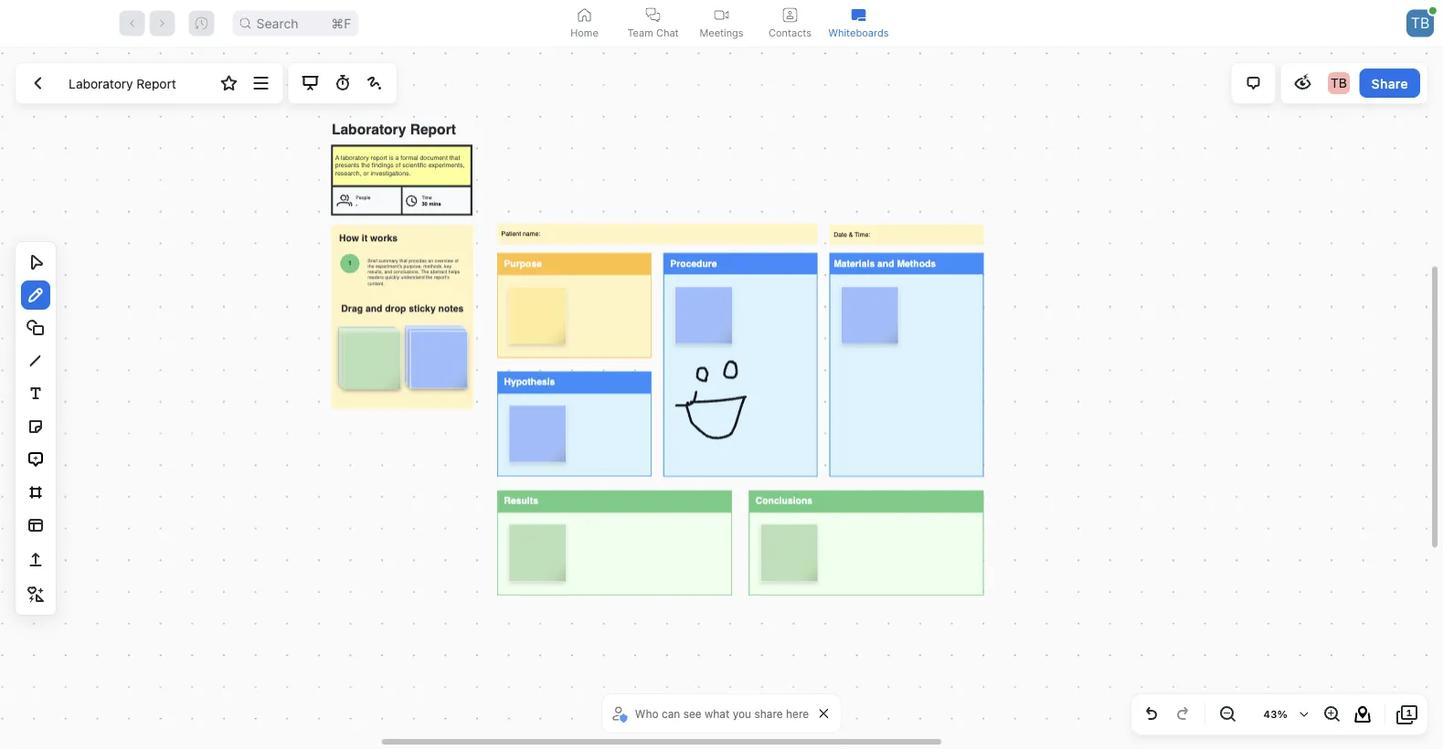 Task type: locate. For each thing, give the bounding box(es) containing it.
home small image
[[577, 8, 592, 22], [577, 8, 592, 22]]

team chat image
[[646, 8, 660, 22]]

meetings
[[700, 27, 744, 38]]

team
[[628, 27, 653, 38]]

search
[[256, 16, 299, 31]]

online image
[[1430, 7, 1437, 14]]

team chat button
[[619, 0, 687, 47]]

profile contact image
[[783, 8, 798, 22]]

tb
[[1411, 14, 1430, 32]]

video on image
[[714, 8, 729, 22]]

contacts
[[769, 27, 812, 38]]

profile contact image
[[783, 8, 798, 22]]

tab list containing home
[[550, 0, 893, 47]]

tab list
[[550, 0, 893, 47]]



Task type: vqa. For each thing, say whether or not it's contained in the screenshot.
Whiteboards
yes



Task type: describe. For each thing, give the bounding box(es) containing it.
⌘f
[[331, 16, 352, 31]]

team chat image
[[646, 8, 660, 22]]

meetings button
[[687, 0, 756, 47]]

magnifier image
[[240, 18, 251, 29]]

whiteboards
[[829, 27, 889, 38]]

whiteboard small image
[[852, 8, 866, 22]]

contacts button
[[756, 0, 825, 47]]

team chat
[[628, 27, 679, 38]]

whiteboard small image
[[852, 8, 866, 22]]

whiteboards button
[[825, 0, 893, 47]]

home button
[[550, 0, 619, 47]]

online image
[[1430, 7, 1437, 14]]

magnifier image
[[240, 18, 251, 29]]

home
[[571, 27, 599, 38]]

video on image
[[714, 8, 729, 22]]

chat
[[656, 27, 679, 38]]



